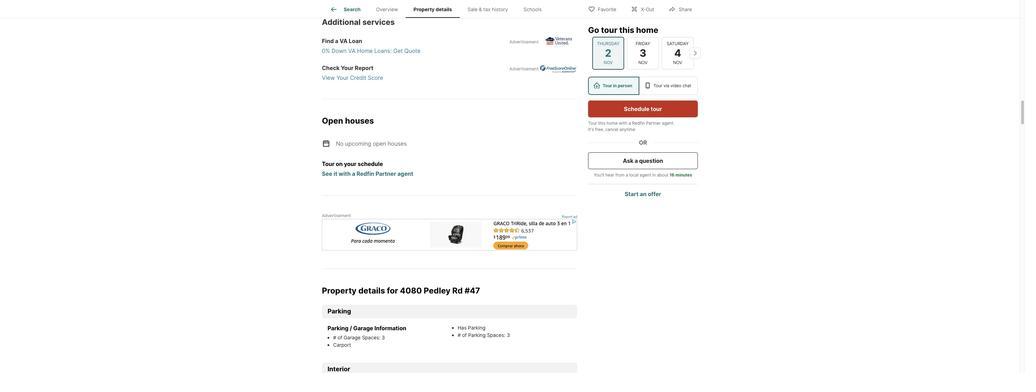 Task type: vqa. For each thing, say whether or not it's contained in the screenshot.
Services
yes



Task type: describe. For each thing, give the bounding box(es) containing it.
person
[[618, 83, 633, 88]]

you'll
[[594, 173, 604, 178]]

overview
[[376, 6, 398, 12]]

property details tab
[[406, 1, 460, 18]]

minutes
[[676, 173, 692, 178]]

ad
[[574, 215, 577, 219]]

1 vertical spatial your
[[337, 74, 349, 81]]

tour in person option
[[588, 77, 639, 95]]

tour on your schedule see it with a redfin partner agent
[[322, 160, 413, 177]]

share
[[679, 6, 692, 12]]

schools
[[524, 6, 542, 12]]

schedule
[[358, 160, 383, 168]]

0 vertical spatial va
[[340, 37, 348, 44]]

tax
[[484, 6, 491, 12]]

has
[[458, 325, 467, 331]]

open houses
[[322, 116, 374, 126]]

tour for go
[[601, 25, 618, 35]]

upcoming
[[345, 140, 371, 147]]

your
[[344, 160, 357, 168]]

interior
[[328, 366, 350, 373]]

credit
[[350, 74, 366, 81]]

thursday 2 nov
[[597, 41, 620, 65]]

1 horizontal spatial agent
[[640, 173, 651, 178]]

open
[[322, 116, 343, 126]]

spaces: inside parking / garage information # of garage spaces: 3 carport
[[362, 335, 380, 341]]

get
[[393, 47, 403, 54]]

start an offer link
[[625, 191, 661, 198]]

information
[[375, 325, 406, 332]]

about
[[657, 173, 669, 178]]

1 vertical spatial garage
[[344, 335, 361, 341]]

tour this home with a redfin partner agent. it's free, cancel anytime
[[588, 121, 675, 132]]

additional
[[322, 17, 361, 27]]

2 vertical spatial advertisement
[[322, 213, 351, 218]]

#47
[[465, 286, 480, 296]]

of inside has parking # of parking spaces: 3
[[462, 332, 467, 338]]

&
[[479, 6, 482, 12]]

tour for schedule
[[651, 106, 662, 113]]

overview tab
[[368, 1, 406, 18]]

anytime
[[620, 127, 635, 132]]

tour for tour this home with a redfin partner agent. it's free, cancel anytime
[[588, 121, 597, 126]]

you'll hear from a local agent in about 16 minutes
[[594, 173, 692, 178]]

agent inside tour on your schedule see it with a redfin partner agent
[[398, 170, 413, 177]]

offer
[[648, 191, 661, 198]]

x-
[[641, 6, 646, 12]]

find a va loan 0% down va home loans: get quote
[[322, 37, 421, 54]]

ask a question
[[623, 158, 663, 165]]

via
[[664, 83, 670, 88]]

property for property details for 4080 pedley rd #47
[[322, 286, 357, 296]]

cancel
[[606, 127, 619, 132]]

score
[[368, 74, 383, 81]]

this inside tour this home with a redfin partner agent. it's free, cancel anytime
[[598, 121, 606, 126]]

ask
[[623, 158, 634, 165]]

search
[[344, 6, 361, 12]]

tour in person
[[603, 83, 633, 88]]

friday
[[636, 41, 650, 46]]

view
[[322, 74, 335, 81]]

parking / garage information # of garage spaces: 3 carport
[[328, 325, 406, 348]]

start an offer
[[625, 191, 661, 198]]

a inside find a va loan 0% down va home loans: get quote
[[335, 37, 338, 44]]

tour via video chat
[[654, 83, 692, 88]]

advertisement for check your report view your credit score
[[510, 66, 539, 71]]

of inside parking / garage information # of garage spaces: 3 carport
[[338, 335, 342, 341]]

for
[[387, 286, 398, 296]]

see
[[322, 170, 332, 177]]

spaces: inside has parking # of parking spaces: 3
[[487, 332, 506, 338]]

# inside parking / garage information # of garage spaces: 3 carport
[[333, 335, 336, 341]]

1 horizontal spatial houses
[[388, 140, 407, 147]]

favorite
[[598, 6, 616, 12]]

has parking # of parking spaces: 3
[[458, 325, 510, 338]]

out
[[646, 6, 654, 12]]

search link
[[330, 5, 361, 14]]

free,
[[595, 127, 604, 132]]

sale & tax history tab
[[460, 1, 516, 18]]

services
[[363, 17, 395, 27]]

sale
[[468, 6, 478, 12]]

with inside tour on your schedule see it with a redfin partner agent
[[339, 170, 351, 177]]

0 vertical spatial your
[[341, 64, 354, 71]]

video
[[671, 83, 682, 88]]

schools tab
[[516, 1, 550, 18]]

history
[[492, 6, 508, 12]]

thursday
[[597, 41, 620, 46]]

saturday
[[667, 41, 689, 46]]

share button
[[663, 2, 698, 16]]

sale & tax history
[[468, 6, 508, 12]]

nov for 3
[[639, 60, 648, 65]]

quote
[[404, 47, 421, 54]]

a right 'from'
[[626, 173, 628, 178]]

additional services
[[322, 17, 395, 27]]

schedule
[[624, 106, 650, 113]]

parking inside parking / garage information # of garage spaces: 3 carport
[[328, 325, 349, 332]]

3 inside has parking # of parking spaces: 3
[[507, 332, 510, 338]]

tour via video chat option
[[639, 77, 698, 95]]

see it with a redfin partner agent button
[[322, 170, 413, 177]]

chat
[[683, 83, 692, 88]]

tour for tour via video chat
[[654, 83, 663, 88]]

go tour this home
[[588, 25, 658, 35]]

/
[[350, 325, 352, 332]]

nov for 4
[[673, 60, 682, 65]]

4
[[674, 47, 681, 59]]

on
[[336, 160, 343, 168]]

home inside tour this home with a redfin partner agent. it's free, cancel anytime
[[607, 121, 618, 126]]

or
[[639, 139, 647, 146]]

schedule tour
[[624, 106, 662, 113]]

report ad button
[[562, 215, 577, 220]]

down
[[332, 47, 347, 54]]

details for property details
[[436, 6, 452, 12]]



Task type: locate. For each thing, give the bounding box(es) containing it.
0 horizontal spatial houses
[[345, 116, 374, 126]]

details inside tab
[[436, 6, 452, 12]]

check
[[322, 64, 340, 71]]

0 vertical spatial partner
[[646, 121, 661, 126]]

tour for tour in person
[[603, 83, 612, 88]]

1 horizontal spatial of
[[462, 332, 467, 338]]

1 horizontal spatial 3
[[507, 332, 510, 338]]

1 vertical spatial advertisement
[[510, 66, 539, 71]]

0 vertical spatial redfin
[[632, 121, 645, 126]]

1 vertical spatial partner
[[376, 170, 396, 177]]

1 horizontal spatial report
[[562, 215, 573, 219]]

0 vertical spatial home
[[636, 25, 658, 35]]

0 horizontal spatial details
[[358, 286, 385, 296]]

spaces:
[[487, 332, 506, 338], [362, 335, 380, 341]]

view your credit score link
[[322, 74, 582, 82]]

it
[[334, 170, 337, 177]]

0 horizontal spatial va
[[340, 37, 348, 44]]

redfin inside tour this home with a redfin partner agent. it's free, cancel anytime
[[632, 121, 645, 126]]

1 vertical spatial home
[[607, 121, 618, 126]]

va down loan
[[348, 47, 356, 54]]

redfin down schedule
[[357, 170, 374, 177]]

tour
[[603, 83, 612, 88], [654, 83, 663, 88], [588, 121, 597, 126], [322, 160, 335, 168]]

0 horizontal spatial with
[[339, 170, 351, 177]]

0% down va home loans: get quote link
[[322, 47, 582, 55]]

1 horizontal spatial details
[[436, 6, 452, 12]]

a down your
[[352, 170, 355, 177]]

2 horizontal spatial nov
[[673, 60, 682, 65]]

open
[[373, 140, 386, 147]]

go
[[588, 25, 599, 35]]

1 horizontal spatial redfin
[[632, 121, 645, 126]]

0 vertical spatial tour
[[601, 25, 618, 35]]

None button
[[592, 37, 624, 70], [627, 37, 659, 69], [662, 37, 694, 69], [592, 37, 624, 70], [627, 37, 659, 69], [662, 37, 694, 69]]

list box
[[588, 77, 698, 95]]

nov down friday
[[639, 60, 648, 65]]

4080
[[400, 286, 422, 296]]

0 horizontal spatial of
[[338, 335, 342, 341]]

garage
[[353, 325, 373, 332], [344, 335, 361, 341]]

0 horizontal spatial in
[[613, 83, 617, 88]]

report left ad
[[562, 215, 573, 219]]

question
[[639, 158, 663, 165]]

3 inside friday 3 nov
[[640, 47, 647, 59]]

1 horizontal spatial home
[[636, 25, 658, 35]]

0 horizontal spatial spaces:
[[362, 335, 380, 341]]

start
[[625, 191, 639, 198]]

0 horizontal spatial agent
[[398, 170, 413, 177]]

2
[[605, 47, 612, 59]]

0 vertical spatial garage
[[353, 325, 373, 332]]

with right it
[[339, 170, 351, 177]]

tour up see
[[322, 160, 335, 168]]

1 vertical spatial redfin
[[357, 170, 374, 177]]

va
[[340, 37, 348, 44], [348, 47, 356, 54]]

x-out button
[[625, 2, 660, 16]]

3 inside parking / garage information # of garage spaces: 3 carport
[[382, 335, 385, 341]]

1 horizontal spatial #
[[458, 332, 461, 338]]

tab list containing search
[[322, 0, 555, 18]]

partner down schedule
[[376, 170, 396, 177]]

it's
[[588, 127, 594, 132]]

0 horizontal spatial home
[[607, 121, 618, 126]]

1 vertical spatial with
[[339, 170, 351, 177]]

1 vertical spatial this
[[598, 121, 606, 126]]

0 horizontal spatial property
[[322, 286, 357, 296]]

of up carport
[[338, 335, 342, 341]]

this up thursday
[[619, 25, 634, 35]]

1 horizontal spatial spaces:
[[487, 332, 506, 338]]

pedley
[[424, 286, 451, 296]]

partner
[[646, 121, 661, 126], [376, 170, 396, 177]]

ad region
[[322, 219, 577, 251]]

check your report view your credit score
[[322, 64, 383, 81]]

of
[[462, 332, 467, 338], [338, 335, 342, 341]]

x-out
[[641, 6, 654, 12]]

0 vertical spatial details
[[436, 6, 452, 12]]

partner inside tour this home with a redfin partner agent. it's free, cancel anytime
[[646, 121, 661, 126]]

details left for
[[358, 286, 385, 296]]

loans:
[[374, 47, 392, 54]]

with up anytime in the top of the page
[[619, 121, 628, 126]]

houses right open
[[388, 140, 407, 147]]

report inside check your report view your credit score
[[355, 64, 374, 71]]

carport
[[333, 342, 351, 348]]

1 horizontal spatial va
[[348, 47, 356, 54]]

a up anytime in the top of the page
[[629, 121, 631, 126]]

home up friday
[[636, 25, 658, 35]]

this
[[619, 25, 634, 35], [598, 121, 606, 126]]

loan
[[349, 37, 362, 44]]

a
[[335, 37, 338, 44], [629, 121, 631, 126], [635, 158, 638, 165], [352, 170, 355, 177], [626, 173, 628, 178]]

0 horizontal spatial partner
[[376, 170, 396, 177]]

1 vertical spatial report
[[562, 215, 573, 219]]

an
[[640, 191, 647, 198]]

0 vertical spatial property
[[414, 6, 435, 12]]

# up carport
[[333, 335, 336, 341]]

your up credit
[[341, 64, 354, 71]]

a inside tour on your schedule see it with a redfin partner agent
[[352, 170, 355, 177]]

saturday 4 nov
[[667, 41, 689, 65]]

1 horizontal spatial with
[[619, 121, 628, 126]]

this up free,
[[598, 121, 606, 126]]

partner inside tour on your schedule see it with a redfin partner agent
[[376, 170, 396, 177]]

tour left via at top right
[[654, 83, 663, 88]]

property details for 4080 pedley rd #47
[[322, 286, 480, 296]]

0 vertical spatial houses
[[345, 116, 374, 126]]

property for property details
[[414, 6, 435, 12]]

in left person
[[613, 83, 617, 88]]

redfin inside tour on your schedule see it with a redfin partner agent
[[357, 170, 374, 177]]

1 horizontal spatial in
[[653, 173, 656, 178]]

favorite button
[[582, 2, 622, 16]]

tour inside option
[[654, 83, 663, 88]]

nov down 4
[[673, 60, 682, 65]]

your right view
[[337, 74, 349, 81]]

nov inside thursday 2 nov
[[604, 60, 613, 65]]

hear
[[606, 173, 614, 178]]

tour inside option
[[603, 83, 612, 88]]

details left sale
[[436, 6, 452, 12]]

home
[[636, 25, 658, 35], [607, 121, 618, 126]]

1 horizontal spatial property
[[414, 6, 435, 12]]

0 horizontal spatial tour
[[601, 25, 618, 35]]

tour up agent.
[[651, 106, 662, 113]]

#
[[458, 332, 461, 338], [333, 335, 336, 341]]

houses up upcoming
[[345, 116, 374, 126]]

a inside tour this home with a redfin partner agent. it's free, cancel anytime
[[629, 121, 631, 126]]

# inside has parking # of parking spaces: 3
[[458, 332, 461, 338]]

1 vertical spatial property
[[322, 286, 357, 296]]

details
[[436, 6, 452, 12], [358, 286, 385, 296]]

nov down 2
[[604, 60, 613, 65]]

a right the find
[[335, 37, 338, 44]]

local
[[630, 173, 639, 178]]

friday 3 nov
[[636, 41, 650, 65]]

property inside tab
[[414, 6, 435, 12]]

in left about at top
[[653, 173, 656, 178]]

0 horizontal spatial report
[[355, 64, 374, 71]]

tab list
[[322, 0, 555, 18]]

tour inside button
[[651, 106, 662, 113]]

3 nov from the left
[[673, 60, 682, 65]]

0 vertical spatial with
[[619, 121, 628, 126]]

details for property details for 4080 pedley rd #47
[[358, 286, 385, 296]]

1 horizontal spatial tour
[[651, 106, 662, 113]]

with inside tour this home with a redfin partner agent. it's free, cancel anytime
[[619, 121, 628, 126]]

16
[[670, 173, 675, 178]]

find
[[322, 37, 334, 44]]

tour inside tour this home with a redfin partner agent. it's free, cancel anytime
[[588, 121, 597, 126]]

garage down /
[[344, 335, 361, 341]]

tour up it's
[[588, 121, 597, 126]]

0 horizontal spatial nov
[[604, 60, 613, 65]]

tour
[[601, 25, 618, 35], [651, 106, 662, 113]]

property
[[414, 6, 435, 12], [322, 286, 357, 296]]

in inside the tour in person option
[[613, 83, 617, 88]]

agent.
[[662, 121, 675, 126]]

1 vertical spatial houses
[[388, 140, 407, 147]]

home up cancel
[[607, 121, 618, 126]]

rd
[[452, 286, 463, 296]]

agent
[[398, 170, 413, 177], [640, 173, 651, 178]]

2 horizontal spatial 3
[[640, 47, 647, 59]]

0 horizontal spatial #
[[333, 335, 336, 341]]

0 horizontal spatial 3
[[382, 335, 385, 341]]

0 vertical spatial advertisement
[[510, 39, 539, 44]]

property details
[[414, 6, 452, 12]]

1 vertical spatial details
[[358, 286, 385, 296]]

0%
[[322, 47, 330, 54]]

va up down
[[340, 37, 348, 44]]

redfin
[[632, 121, 645, 126], [357, 170, 374, 177]]

# down has
[[458, 332, 461, 338]]

2 nov from the left
[[639, 60, 648, 65]]

ask a question button
[[588, 153, 698, 169]]

0 horizontal spatial this
[[598, 121, 606, 126]]

nov for 2
[[604, 60, 613, 65]]

parking
[[328, 308, 351, 315], [328, 325, 349, 332], [468, 325, 486, 331], [468, 332, 486, 338]]

next image
[[690, 48, 701, 59]]

report
[[355, 64, 374, 71], [562, 215, 573, 219]]

list box containing tour in person
[[588, 77, 698, 95]]

a right ask
[[635, 158, 638, 165]]

0 vertical spatial this
[[619, 25, 634, 35]]

advertisement
[[510, 39, 539, 44], [510, 66, 539, 71], [322, 213, 351, 218]]

1 nov from the left
[[604, 60, 613, 65]]

nov inside saturday 4 nov
[[673, 60, 682, 65]]

nov inside friday 3 nov
[[639, 60, 648, 65]]

home
[[357, 47, 373, 54]]

1 vertical spatial tour
[[651, 106, 662, 113]]

a inside 'button'
[[635, 158, 638, 165]]

partner left agent.
[[646, 121, 661, 126]]

0 vertical spatial in
[[613, 83, 617, 88]]

no upcoming open houses
[[336, 140, 407, 147]]

redfin up anytime in the top of the page
[[632, 121, 645, 126]]

1 vertical spatial va
[[348, 47, 356, 54]]

1 vertical spatial in
[[653, 173, 656, 178]]

no
[[336, 140, 344, 147]]

1 horizontal spatial this
[[619, 25, 634, 35]]

0 vertical spatial report
[[355, 64, 374, 71]]

report ad
[[562, 215, 577, 219]]

1 horizontal spatial nov
[[639, 60, 648, 65]]

report inside button
[[562, 215, 573, 219]]

your
[[341, 64, 354, 71], [337, 74, 349, 81]]

schedule tour button
[[588, 101, 698, 118]]

tour for tour on your schedule see it with a redfin partner agent
[[322, 160, 335, 168]]

with
[[619, 121, 628, 126], [339, 170, 351, 177]]

advertisement for find a va loan 0% down va home loans: get quote
[[510, 39, 539, 44]]

of down has
[[462, 332, 467, 338]]

tour inside tour on your schedule see it with a redfin partner agent
[[322, 160, 335, 168]]

garage right /
[[353, 325, 373, 332]]

report up credit
[[355, 64, 374, 71]]

0 horizontal spatial redfin
[[357, 170, 374, 177]]

1 horizontal spatial partner
[[646, 121, 661, 126]]

tour left person
[[603, 83, 612, 88]]

from
[[616, 173, 625, 178]]

tour up thursday
[[601, 25, 618, 35]]



